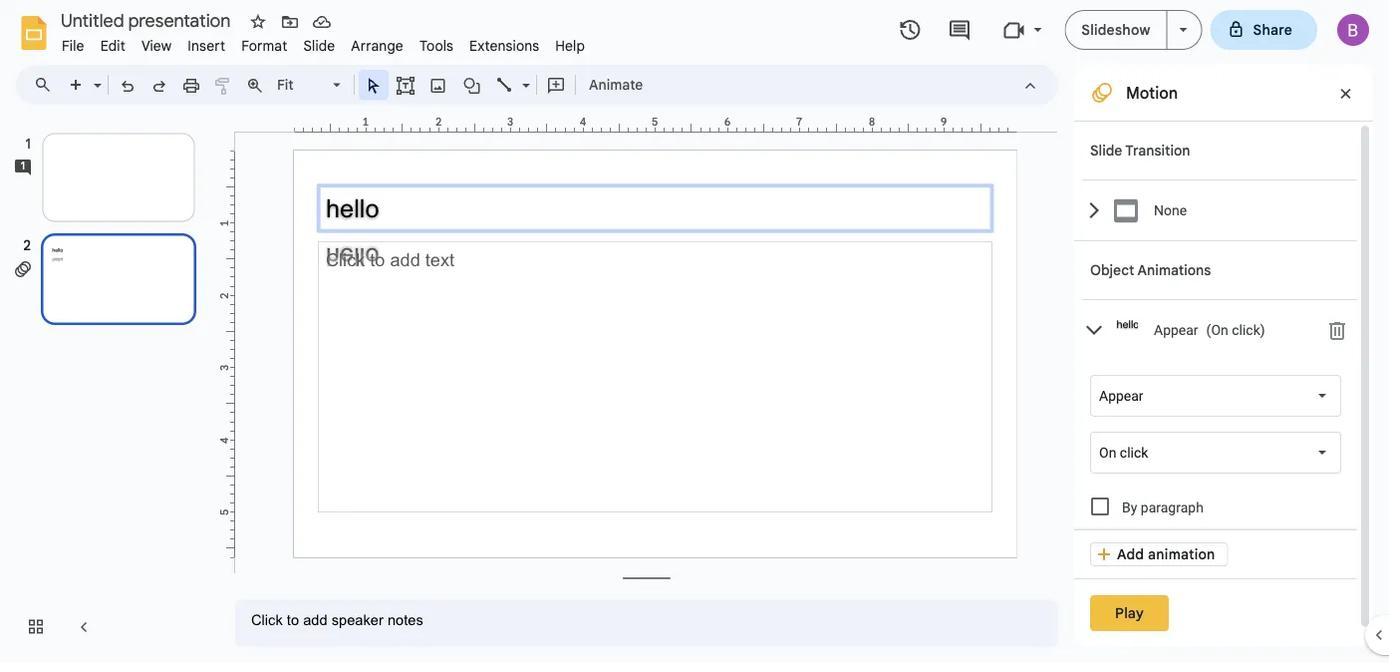 Task type: locate. For each thing, give the bounding box(es) containing it.
tab containing appear
[[1083, 299, 1358, 360]]

1 vertical spatial slide
[[1091, 142, 1123, 159]]

appear for appear (on click)
[[1155, 322, 1199, 338]]

menu bar banner
[[0, 0, 1390, 663]]

animation
[[1149, 545, 1216, 563]]

add animation
[[1118, 545, 1216, 563]]

slide inside motion section
[[1091, 142, 1123, 159]]

motion application
[[0, 0, 1390, 663]]

Star checkbox
[[244, 8, 272, 36]]

appear for appear
[[1100, 387, 1144, 404]]

format
[[241, 37, 288, 54]]

appear
[[1155, 322, 1199, 338], [1100, 387, 1144, 404]]

Zoom text field
[[274, 71, 330, 99]]

insert
[[188, 37, 226, 54]]

animations
[[1138, 261, 1212, 279]]

1 vertical spatial appear
[[1100, 387, 1144, 404]]

menu bar inside menu bar banner
[[54, 26, 593, 59]]

share
[[1254, 21, 1293, 38]]

extensions
[[470, 37, 540, 54]]

Menus field
[[25, 71, 69, 99]]

on
[[1100, 444, 1117, 461]]

add
[[1118, 545, 1145, 563]]

tools menu item
[[412, 34, 462, 57]]

0 vertical spatial slide
[[304, 37, 335, 54]]

on click
[[1100, 444, 1149, 461]]

presentation options image
[[1180, 28, 1188, 32]]

tab panel
[[1081, 360, 1358, 546]]

slide inside menu item
[[304, 37, 335, 54]]

0 horizontal spatial slide
[[304, 37, 335, 54]]

help menu item
[[548, 34, 593, 57]]

0 vertical spatial appear
[[1155, 322, 1199, 338]]

navigation
[[0, 113, 219, 663]]

appear (on click)
[[1155, 322, 1266, 338]]

appear left the (on
[[1155, 322, 1199, 338]]

slide
[[304, 37, 335, 54], [1091, 142, 1123, 159]]

menu bar containing file
[[54, 26, 593, 59]]

appear up on click
[[1100, 387, 1144, 404]]

navigation inside motion application
[[0, 113, 219, 663]]

1 horizontal spatial appear
[[1155, 322, 1199, 338]]

1 horizontal spatial slide
[[1091, 142, 1123, 159]]

tab panel containing appear
[[1081, 360, 1358, 546]]

appear option
[[1100, 386, 1144, 406]]

appear inside tab
[[1155, 322, 1199, 338]]

tab
[[1083, 299, 1358, 360]]

edit menu item
[[92, 34, 134, 57]]

tab inside object animations tab list
[[1083, 299, 1358, 360]]

none tab
[[1083, 179, 1358, 240]]

animate
[[589, 76, 644, 93]]

0 horizontal spatial appear
[[1100, 387, 1144, 404]]

slide up zoom field
[[304, 37, 335, 54]]

slideshow
[[1082, 21, 1151, 38]]

slide left transition
[[1091, 142, 1123, 159]]

slide menu item
[[296, 34, 343, 57]]

insert menu item
[[180, 34, 233, 57]]

help
[[556, 37, 585, 54]]

tools
[[420, 37, 454, 54]]

Rename text field
[[54, 8, 242, 32]]

play button
[[1091, 595, 1170, 631]]

click)
[[1233, 322, 1266, 338]]

file menu item
[[54, 34, 92, 57]]

add animation button
[[1091, 542, 1229, 566]]

slideshow button
[[1065, 10, 1168, 50]]

shape image
[[461, 71, 484, 99]]

play
[[1116, 604, 1145, 622]]

menu bar
[[54, 26, 593, 59]]



Task type: describe. For each thing, give the bounding box(es) containing it.
slide transition
[[1091, 142, 1191, 159]]

slide for slide transition
[[1091, 142, 1123, 159]]

format menu item
[[233, 34, 296, 57]]

Zoom field
[[271, 71, 350, 100]]

slide for slide
[[304, 37, 335, 54]]

tab panel inside object animations tab list
[[1081, 360, 1358, 546]]

By paragraph checkbox
[[1092, 498, 1110, 515]]

view menu item
[[134, 34, 180, 57]]

by paragraph
[[1123, 499, 1204, 515]]

extensions menu item
[[462, 34, 548, 57]]

object animations
[[1091, 261, 1212, 279]]

(on
[[1207, 322, 1229, 338]]

view
[[141, 37, 172, 54]]

object animations tab list
[[1075, 240, 1358, 546]]

motion
[[1127, 83, 1179, 103]]

animate button
[[580, 70, 653, 100]]

edit
[[100, 37, 126, 54]]

insert image image
[[427, 71, 450, 99]]

share button
[[1211, 10, 1318, 50]]

arrange
[[351, 37, 404, 54]]

none
[[1155, 202, 1188, 219]]

paragraph
[[1141, 499, 1204, 515]]

transition
[[1126, 142, 1191, 159]]

main toolbar
[[59, 70, 653, 100]]

object
[[1091, 261, 1135, 279]]

arrange menu item
[[343, 34, 412, 57]]

new slide with layout image
[[89, 72, 102, 79]]

by
[[1123, 499, 1138, 515]]

motion section
[[1075, 65, 1374, 663]]

file
[[62, 37, 84, 54]]

on click option
[[1100, 443, 1149, 463]]

click
[[1121, 444, 1149, 461]]



Task type: vqa. For each thing, say whether or not it's contained in the screenshot.
row containing Big number
no



